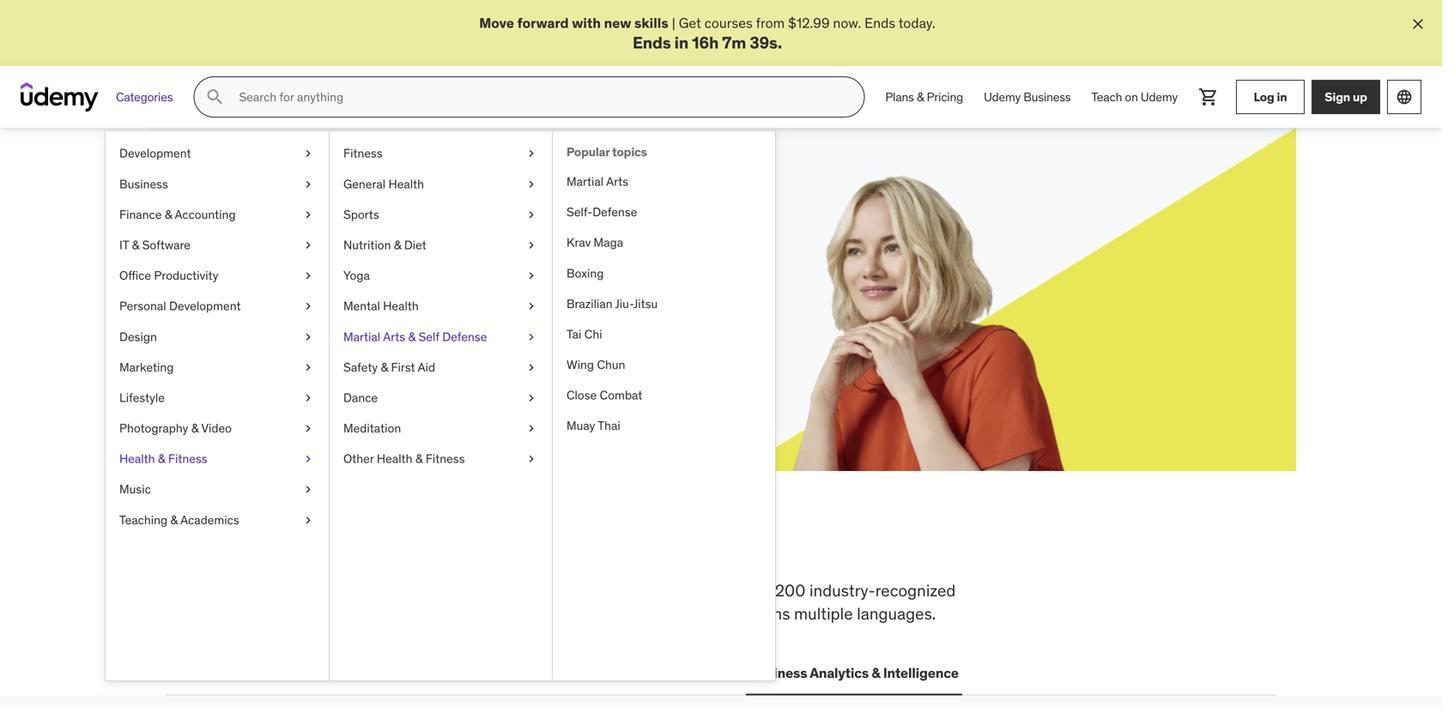 Task type: locate. For each thing, give the bounding box(es) containing it.
xsmall image inside fitness 'link'
[[525, 145, 538, 162]]

1 vertical spatial with
[[365, 245, 391, 263]]

& left video
[[191, 421, 199, 436]]

1 vertical spatial arts
[[383, 329, 405, 344]]

it left certifications
[[308, 664, 320, 682]]

xsmall image inside other health & fitness link
[[525, 451, 538, 468]]

martial for martial arts
[[567, 174, 604, 189]]

leadership
[[431, 664, 502, 682]]

it up 'office'
[[119, 237, 129, 253]]

xsmall image inside office productivity link
[[301, 267, 315, 284]]

close combat link
[[553, 380, 775, 411]]

for for workplace
[[716, 581, 736, 601]]

wing chun link
[[553, 350, 775, 380]]

health for mental health
[[383, 298, 419, 314]]

need
[[452, 524, 534, 568]]

data
[[522, 664, 552, 682]]

0 vertical spatial defense
[[593, 204, 637, 220]]

self-defense link
[[553, 197, 775, 228]]

business inside button
[[749, 664, 807, 682]]

skills inside covering critical workplace skills to technical topics, including prep content for over 200 industry-recognized certifications, our catalog supports well-rounded professional development and spans multiple languages.
[[367, 581, 404, 601]]

xsmall image for personal development
[[301, 298, 315, 315]]

with left new
[[572, 14, 601, 32]]

xsmall image inside sports link
[[525, 206, 538, 223]]

popular topics
[[567, 144, 647, 160]]

& left first
[[381, 360, 388, 375]]

for up potential
[[310, 203, 351, 238]]

business for business analytics & intelligence
[[749, 664, 807, 682]]

0 vertical spatial it
[[119, 237, 129, 253]]

xsmall image inside safety & first aid "link"
[[525, 359, 538, 376]]

xsmall image for martial arts & self defense
[[525, 329, 538, 345]]

0 horizontal spatial business
[[119, 176, 168, 192]]

xsmall image inside design link
[[301, 329, 315, 345]]

arts for martial arts
[[606, 174, 628, 189]]

health up music
[[119, 451, 155, 467]]

our
[[269, 603, 293, 624]]

xsmall image inside development link
[[301, 145, 315, 162]]

little
[[487, 245, 515, 263]]

0 horizontal spatial martial
[[343, 329, 380, 344]]

tai chi link
[[553, 319, 775, 350]]

16h 7m 39s
[[692, 32, 778, 53]]

1 horizontal spatial as
[[518, 245, 532, 263]]

ends
[[865, 14, 896, 32], [633, 32, 671, 53]]

2 vertical spatial in
[[541, 524, 574, 568]]

spans
[[747, 603, 790, 624]]

& for pricing
[[917, 89, 924, 105]]

the
[[223, 524, 278, 568]]

teaching
[[119, 512, 168, 528]]

xsmall image inside music link
[[301, 481, 315, 498]]

office
[[119, 268, 151, 283]]

& inside nutrition & diet link
[[394, 237, 401, 253]]

office productivity link
[[106, 261, 329, 291]]

2 vertical spatial for
[[716, 581, 736, 601]]

skills up workplace at the left bottom
[[285, 524, 377, 568]]

xsmall image inside personal development link
[[301, 298, 315, 315]]

udemy right 'on'
[[1141, 89, 1178, 105]]

defense right self
[[442, 329, 487, 344]]

0 horizontal spatial in
[[541, 524, 574, 568]]

development down categories dropdown button
[[119, 146, 191, 161]]

xsmall image inside nutrition & diet link
[[525, 237, 538, 254]]

xsmall image for teaching & academics
[[301, 512, 315, 529]]

general
[[343, 176, 386, 192]]

up
[[1353, 89, 1367, 105]]

arts up the safety & first aid
[[383, 329, 405, 344]]

xsmall image for photography & video
[[301, 420, 315, 437]]

0 horizontal spatial it
[[119, 237, 129, 253]]

as left little
[[470, 245, 484, 263]]

1 horizontal spatial in
[[674, 32, 689, 53]]

health up martial arts & self defense
[[383, 298, 419, 314]]

development for web
[[202, 664, 288, 682]]

& inside 'health & fitness' link
[[158, 451, 165, 467]]

with inside the move forward with new skills | get courses from $12.99 now. ends today. ends in 16h 7m 39s .
[[572, 14, 601, 32]]

1 horizontal spatial arts
[[606, 174, 628, 189]]

skills
[[634, 14, 669, 32], [285, 524, 377, 568], [367, 581, 404, 601]]

0 vertical spatial today.
[[899, 14, 936, 32]]

0 vertical spatial arts
[[606, 174, 628, 189]]

development link
[[106, 138, 329, 169]]

udemy business
[[984, 89, 1071, 105]]

xsmall image inside teaching & academics link
[[301, 512, 315, 529]]

it inside button
[[308, 664, 320, 682]]

xsmall image inside marketing link
[[301, 359, 315, 376]]

0 horizontal spatial with
[[365, 245, 391, 263]]

rounded
[[459, 603, 520, 624]]

covering critical workplace skills to technical topics, including prep content for over 200 industry-recognized certifications, our catalog supports well-rounded professional development and spans multiple languages.
[[167, 581, 956, 624]]

in up including
[[541, 524, 574, 568]]

health right the other
[[377, 451, 412, 467]]

accounting
[[175, 207, 236, 222]]

sign up link
[[1312, 80, 1380, 114]]

0 vertical spatial skills
[[634, 14, 669, 32]]

in down the |
[[674, 32, 689, 53]]

with left a
[[365, 245, 391, 263]]

& right 'teaching'
[[170, 512, 178, 528]]

1 horizontal spatial business
[[749, 664, 807, 682]]

it inside 'link'
[[119, 237, 129, 253]]

music link
[[106, 475, 329, 505]]

arts down popular topics
[[606, 174, 628, 189]]

xsmall image inside lifestyle 'link'
[[301, 390, 315, 407]]

xsmall image for office productivity
[[301, 267, 315, 284]]

first
[[391, 360, 415, 375]]

1 horizontal spatial it
[[308, 664, 320, 682]]

xsmall image inside meditation link
[[525, 420, 538, 437]]

0 horizontal spatial defense
[[442, 329, 487, 344]]

business
[[1024, 89, 1071, 105], [119, 176, 168, 192], [749, 664, 807, 682]]

design link
[[106, 322, 329, 352]]

jiu-
[[615, 296, 634, 312]]

office productivity
[[119, 268, 218, 283]]

2 vertical spatial development
[[202, 664, 288, 682]]

& inside safety & first aid "link"
[[381, 360, 388, 375]]

photography
[[119, 421, 188, 436]]

2 vertical spatial skills
[[367, 581, 404, 601]]

lifestyle
[[119, 390, 165, 406]]

& for diet
[[394, 237, 401, 253]]

xsmall image for yoga
[[525, 267, 538, 284]]

personal development link
[[106, 291, 329, 322]]

productivity
[[154, 268, 218, 283]]

health right general
[[388, 176, 424, 192]]

new
[[604, 14, 631, 32]]

safety & first aid
[[343, 360, 435, 375]]

0 vertical spatial in
[[674, 32, 689, 53]]

for right course
[[450, 245, 467, 263]]

0 horizontal spatial arts
[[383, 329, 405, 344]]

0 horizontal spatial today.
[[339, 264, 376, 282]]

& inside photography & video link
[[191, 421, 199, 436]]

xsmall image for development
[[301, 145, 315, 162]]

1 vertical spatial it
[[308, 664, 320, 682]]

xsmall image inside martial arts & self defense link
[[525, 329, 538, 345]]

skills up supports
[[367, 581, 404, 601]]

nutrition & diet
[[343, 237, 426, 253]]

today. inside the move forward with new skills | get courses from $12.99 now. ends today. ends in 16h 7m 39s .
[[899, 14, 936, 32]]

to
[[407, 581, 422, 601]]

development inside button
[[202, 664, 288, 682]]

xsmall image for it & software
[[301, 237, 315, 254]]

skills
[[228, 203, 305, 238]]

udemy
[[984, 89, 1021, 105], [1141, 89, 1178, 105]]

shopping cart with 0 items image
[[1198, 87, 1219, 107]]

0 vertical spatial for
[[310, 203, 351, 238]]

& inside it & software 'link'
[[132, 237, 139, 253]]

development down office productivity link
[[169, 298, 241, 314]]

& for first
[[381, 360, 388, 375]]

xsmall image for design
[[301, 329, 315, 345]]

meditation link
[[330, 413, 552, 444]]

arts for martial arts & self defense
[[383, 329, 405, 344]]

in right "log"
[[1277, 89, 1287, 105]]

2 vertical spatial business
[[749, 664, 807, 682]]

as right little
[[518, 245, 532, 263]]

business up the finance
[[119, 176, 168, 192]]

xsmall image inside mental health link
[[525, 298, 538, 315]]

udemy right pricing
[[984, 89, 1021, 105]]

xsmall image inside general health link
[[525, 176, 538, 193]]

health
[[388, 176, 424, 192], [383, 298, 419, 314], [119, 451, 155, 467], [377, 451, 412, 467]]

1 vertical spatial in
[[1277, 89, 1287, 105]]

1 horizontal spatial your
[[356, 203, 418, 238]]

1 horizontal spatial for
[[450, 245, 467, 263]]

martial down mental
[[343, 329, 380, 344]]

today. inside skills for your future expand your potential with a course for as little as $12.99. sale ends today.
[[339, 264, 376, 282]]

martial down popular
[[567, 174, 604, 189]]

1 vertical spatial defense
[[442, 329, 487, 344]]

xsmall image inside dance link
[[525, 390, 538, 407]]

xsmall image for marketing
[[301, 359, 315, 376]]

it
[[119, 237, 129, 253], [308, 664, 320, 682]]

& inside martial arts & self defense link
[[408, 329, 416, 344]]

Search for anything text field
[[236, 83, 843, 112]]

0 vertical spatial your
[[356, 203, 418, 238]]

& right analytics
[[872, 664, 880, 682]]

& up 'office'
[[132, 237, 139, 253]]

1 vertical spatial today.
[[339, 264, 376, 282]]

xsmall image inside "business" link
[[301, 176, 315, 193]]

for inside covering critical workplace skills to technical topics, including prep content for over 200 industry-recognized certifications, our catalog supports well-rounded professional development and spans multiple languages.
[[716, 581, 736, 601]]

multiple
[[794, 603, 853, 624]]

xsmall image inside photography & video link
[[301, 420, 315, 437]]

thai
[[598, 418, 620, 434]]

nutrition
[[343, 237, 391, 253]]

xsmall image inside finance & accounting link
[[301, 206, 315, 223]]

xsmall image for mental health
[[525, 298, 538, 315]]

chun
[[597, 357, 625, 373]]

0 vertical spatial with
[[572, 14, 601, 32]]

fitness down meditation link
[[426, 451, 465, 467]]

1 vertical spatial martial
[[343, 329, 380, 344]]

& down 'photography'
[[158, 451, 165, 467]]

1 horizontal spatial defense
[[593, 204, 637, 220]]

certifications
[[323, 664, 410, 682]]

1 horizontal spatial udemy
[[1141, 89, 1178, 105]]

defense up the maga
[[593, 204, 637, 220]]

xsmall image for dance
[[525, 390, 538, 407]]

& right the finance
[[165, 207, 172, 222]]

xsmall image
[[301, 145, 315, 162], [525, 145, 538, 162], [301, 206, 315, 223], [525, 206, 538, 223], [301, 237, 315, 254], [301, 267, 315, 284], [525, 267, 538, 284], [301, 359, 315, 376], [525, 359, 538, 376], [301, 390, 315, 407], [525, 390, 538, 407], [525, 420, 538, 437], [525, 451, 538, 468], [301, 512, 315, 529]]

2 horizontal spatial business
[[1024, 89, 1071, 105]]

1 vertical spatial development
[[169, 298, 241, 314]]

1 horizontal spatial martial
[[567, 174, 604, 189]]

xsmall image for general health
[[525, 176, 538, 193]]

health for other health & fitness
[[377, 451, 412, 467]]

for up the "and" on the bottom of page
[[716, 581, 736, 601]]

.
[[778, 32, 782, 53]]

& inside finance & accounting link
[[165, 207, 172, 222]]

xsmall image for health & fitness
[[301, 451, 315, 468]]

business link
[[106, 169, 329, 199]]

martial arts & self defense link
[[330, 322, 552, 352]]

& inside teaching & academics link
[[170, 512, 178, 528]]

music
[[119, 482, 151, 497]]

muay thai
[[567, 418, 620, 434]]

tai
[[567, 327, 582, 342]]

1 horizontal spatial today.
[[899, 14, 936, 32]]

xsmall image for sports
[[525, 206, 538, 223]]

xsmall image inside yoga link
[[525, 267, 538, 284]]

0 horizontal spatial udemy
[[984, 89, 1021, 105]]

martial arts & self defense
[[343, 329, 487, 344]]

you
[[384, 524, 445, 568]]

1 vertical spatial business
[[119, 176, 168, 192]]

today. right now.
[[899, 14, 936, 32]]

plans & pricing link
[[875, 77, 974, 118]]

business down spans
[[749, 664, 807, 682]]

skills left the |
[[634, 14, 669, 32]]

defense
[[593, 204, 637, 220], [442, 329, 487, 344]]

xsmall image inside 'health & fitness' link
[[301, 451, 315, 468]]

topics
[[612, 144, 647, 160]]

$12.99
[[788, 14, 830, 32]]

on
[[1125, 89, 1138, 105]]

web
[[170, 664, 199, 682]]

fitness up general
[[343, 146, 383, 161]]

& down meditation link
[[415, 451, 423, 467]]

popular
[[567, 144, 610, 160]]

fitness down photography & video
[[168, 451, 207, 467]]

place
[[648, 524, 738, 568]]

marketing link
[[106, 352, 329, 383]]

teaching & academics link
[[106, 505, 329, 536]]

0 horizontal spatial your
[[278, 245, 304, 263]]

combat
[[600, 388, 642, 403]]

for for your
[[450, 245, 467, 263]]

&
[[917, 89, 924, 105], [165, 207, 172, 222], [132, 237, 139, 253], [394, 237, 401, 253], [408, 329, 416, 344], [381, 360, 388, 375], [191, 421, 199, 436], [158, 451, 165, 467], [415, 451, 423, 467], [170, 512, 178, 528], [872, 664, 880, 682]]

it certifications button
[[305, 653, 413, 694]]

& right plans
[[917, 89, 924, 105]]

xsmall image for fitness
[[525, 145, 538, 162]]

for
[[310, 203, 351, 238], [450, 245, 467, 263], [716, 581, 736, 601]]

udemy image
[[21, 83, 99, 112]]

today. down nutrition on the left of page
[[339, 264, 376, 282]]

& inside plans & pricing link
[[917, 89, 924, 105]]

it for it certifications
[[308, 664, 320, 682]]

your up a
[[356, 203, 418, 238]]

0 horizontal spatial as
[[470, 245, 484, 263]]

xsmall image for business
[[301, 176, 315, 193]]

xsmall image
[[301, 176, 315, 193], [525, 176, 538, 193], [525, 237, 538, 254], [301, 298, 315, 315], [525, 298, 538, 315], [301, 329, 315, 345], [525, 329, 538, 345], [301, 420, 315, 437], [301, 451, 315, 468], [301, 481, 315, 498]]

course
[[405, 245, 446, 263]]

2 horizontal spatial fitness
[[426, 451, 465, 467]]

it for it & software
[[119, 237, 129, 253]]

xsmall image for nutrition & diet
[[525, 237, 538, 254]]

1 vertical spatial for
[[450, 245, 467, 263]]

& for software
[[132, 237, 139, 253]]

2 horizontal spatial for
[[716, 581, 736, 601]]

0 horizontal spatial ends
[[633, 32, 671, 53]]

1 horizontal spatial ends
[[865, 14, 896, 32]]

0 vertical spatial martial
[[567, 174, 604, 189]]

xsmall image inside it & software 'link'
[[301, 237, 315, 254]]

tai chi
[[567, 327, 602, 342]]

& left "diet"
[[394, 237, 401, 253]]

business left 'teach'
[[1024, 89, 1071, 105]]

expand
[[228, 245, 275, 263]]

& left self
[[408, 329, 416, 344]]

health for general health
[[388, 176, 424, 192]]

1 horizontal spatial with
[[572, 14, 601, 32]]

your up sale
[[278, 245, 304, 263]]

0 horizontal spatial fitness
[[168, 451, 207, 467]]

development right web
[[202, 664, 288, 682]]

in inside the move forward with new skills | get courses from $12.99 now. ends today. ends in 16h 7m 39s .
[[674, 32, 689, 53]]

krav maga
[[567, 235, 623, 250]]

0 horizontal spatial for
[[310, 203, 351, 238]]

martial arts
[[567, 174, 628, 189]]

1 horizontal spatial fitness
[[343, 146, 383, 161]]



Task type: vqa. For each thing, say whether or not it's contained in the screenshot.
as to the left
yes



Task type: describe. For each thing, give the bounding box(es) containing it.
health & fitness link
[[106, 444, 329, 475]]

skills for your future expand your potential with a course for as little as $12.99. sale ends today.
[[228, 203, 532, 282]]

design
[[119, 329, 157, 344]]

xsmall image for meditation
[[525, 420, 538, 437]]

finance & accounting
[[119, 207, 236, 222]]

from
[[756, 14, 785, 32]]

skills inside the move forward with new skills | get courses from $12.99 now. ends today. ends in 16h 7m 39s .
[[634, 14, 669, 32]]

& for accounting
[[165, 207, 172, 222]]

categories button
[[106, 77, 183, 118]]

xsmall image for lifestyle
[[301, 390, 315, 407]]

muay thai link
[[553, 411, 775, 442]]

fitness inside 'link'
[[343, 146, 383, 161]]

mental
[[343, 298, 380, 314]]

lifestyle link
[[106, 383, 329, 413]]

1 as from the left
[[470, 245, 484, 263]]

personal development
[[119, 298, 241, 314]]

all the skills you need in one place
[[167, 524, 738, 568]]

move
[[479, 14, 514, 32]]

martial arts & self defense element
[[552, 132, 775, 681]]

close combat
[[567, 388, 642, 403]]

all
[[167, 524, 217, 568]]

mental health link
[[330, 291, 552, 322]]

muay
[[567, 418, 595, 434]]

& inside the business analytics & intelligence button
[[872, 664, 880, 682]]

mental health
[[343, 298, 419, 314]]

log in
[[1254, 89, 1287, 105]]

topics,
[[496, 581, 544, 601]]

yoga
[[343, 268, 370, 283]]

krav maga link
[[553, 228, 775, 258]]

potential
[[308, 245, 362, 263]]

video
[[201, 421, 232, 436]]

|
[[672, 14, 676, 32]]

technical
[[426, 581, 492, 601]]

recognized
[[875, 581, 956, 601]]

& inside other health & fitness link
[[415, 451, 423, 467]]

martial for martial arts & self defense
[[343, 329, 380, 344]]

marketing
[[119, 360, 174, 375]]

xsmall image for other health & fitness
[[525, 451, 538, 468]]

including
[[548, 581, 615, 601]]

personal
[[119, 298, 166, 314]]

1 vertical spatial skills
[[285, 524, 377, 568]]

it & software link
[[106, 230, 329, 261]]

one
[[580, 524, 642, 568]]

photography & video
[[119, 421, 232, 436]]

close
[[567, 388, 597, 403]]

nutrition & diet link
[[330, 230, 552, 261]]

plans
[[885, 89, 914, 105]]

content
[[656, 581, 712, 601]]

xsmall image for finance & accounting
[[301, 206, 315, 223]]

certifications,
[[167, 603, 266, 624]]

well-
[[423, 603, 459, 624]]

choose a language image
[[1396, 89, 1413, 106]]

boxing link
[[553, 258, 775, 289]]

development for personal
[[169, 298, 241, 314]]

industry-
[[810, 581, 875, 601]]

web development button
[[167, 653, 291, 694]]

finance & accounting link
[[106, 199, 329, 230]]

self-defense
[[567, 204, 637, 220]]

business analytics & intelligence button
[[746, 653, 962, 694]]

& for academics
[[170, 512, 178, 528]]

it certifications
[[308, 664, 410, 682]]

other
[[343, 451, 374, 467]]

brazilian jiu-jitsu link
[[553, 289, 775, 319]]

2 as from the left
[[518, 245, 532, 263]]

krav
[[567, 235, 591, 250]]

submit search image
[[205, 87, 225, 107]]

data science button
[[519, 653, 610, 694]]

xsmall image for music
[[301, 481, 315, 498]]

1 udemy from the left
[[984, 89, 1021, 105]]

xsmall image for safety & first aid
[[525, 359, 538, 376]]

general health
[[343, 176, 424, 192]]

& for fitness
[[158, 451, 165, 467]]

categories
[[116, 89, 173, 105]]

log
[[1254, 89, 1274, 105]]

maga
[[594, 235, 623, 250]]

communication button
[[623, 653, 732, 694]]

2 horizontal spatial in
[[1277, 89, 1287, 105]]

& for video
[[191, 421, 199, 436]]

software
[[142, 237, 191, 253]]

science
[[555, 664, 606, 682]]

get
[[679, 14, 701, 32]]

close image
[[1410, 15, 1427, 33]]

it & software
[[119, 237, 191, 253]]

supports
[[355, 603, 420, 624]]

other health & fitness
[[343, 451, 465, 467]]

business for business
[[119, 176, 168, 192]]

future
[[423, 203, 507, 238]]

0 vertical spatial development
[[119, 146, 191, 161]]

critical
[[236, 581, 285, 601]]

martial arts link
[[553, 167, 775, 197]]

0 vertical spatial business
[[1024, 89, 1071, 105]]

teach on udemy
[[1092, 89, 1178, 105]]

data science
[[522, 664, 606, 682]]

$12.99.
[[228, 264, 273, 282]]

photography & video link
[[106, 413, 329, 444]]

sale
[[276, 264, 303, 282]]

sports link
[[330, 199, 552, 230]]

leadership button
[[427, 653, 505, 694]]

teaching & academics
[[119, 512, 239, 528]]

languages.
[[857, 603, 936, 624]]

1 vertical spatial your
[[278, 245, 304, 263]]

catalog
[[297, 603, 351, 624]]

wing
[[567, 357, 594, 373]]

with inside skills for your future expand your potential with a course for as little as $12.99. sale ends today.
[[365, 245, 391, 263]]

2 udemy from the left
[[1141, 89, 1178, 105]]



